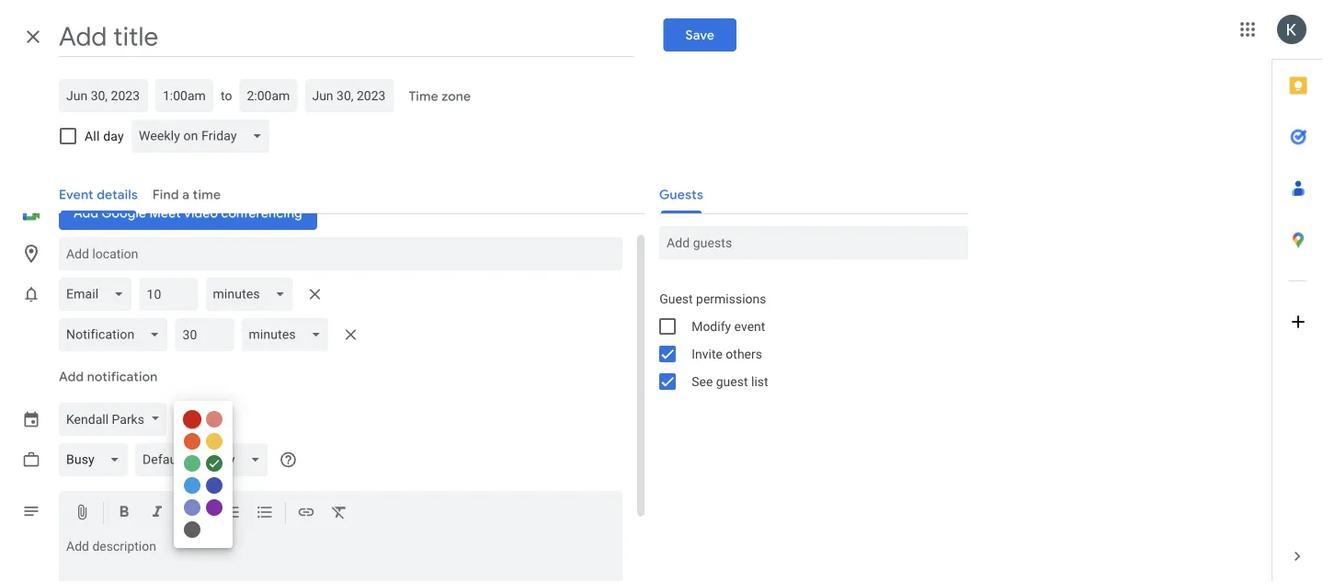 Task type: describe. For each thing, give the bounding box(es) containing it.
10 minutes before, as email element
[[59, 274, 366, 315]]

see guest list
[[692, 374, 768, 389]]

save
[[686, 27, 715, 43]]

Start date text field
[[66, 85, 141, 107]]

day
[[103, 128, 124, 143]]

underline image
[[181, 503, 200, 525]]

bulleted list image
[[256, 503, 274, 525]]

italic image
[[148, 503, 166, 525]]

time zone
[[409, 88, 471, 104]]

permissions
[[696, 291, 767, 306]]

End date text field
[[312, 85, 387, 107]]

guest permissions
[[660, 291, 767, 306]]

formatting options toolbar
[[59, 491, 623, 536]]

time zone button
[[401, 80, 478, 113]]

notifications element
[[59, 274, 366, 355]]

banana, set event color menu item
[[206, 433, 223, 450]]

grape, set event color menu item
[[206, 499, 223, 516]]

minutes in advance for notification number field for 30 minutes before element
[[182, 318, 227, 351]]

sage, set event color menu item
[[184, 455, 200, 472]]

lavender, set event color menu item
[[184, 499, 200, 516]]

graphite, set event color menu item
[[184, 521, 200, 538]]

notification
[[87, 369, 158, 385]]

basil, set event color menu item
[[206, 455, 223, 472]]

30 minutes before element
[[59, 315, 366, 355]]

Description text field
[[59, 539, 623, 582]]

tangerine, set event color menu item
[[184, 433, 200, 450]]

modify
[[692, 319, 731, 334]]

Start time text field
[[163, 85, 206, 107]]

add notification
[[59, 369, 158, 385]]

Title text field
[[59, 17, 634, 57]]

add
[[59, 369, 84, 385]]

kendall parks
[[66, 412, 144, 427]]

Guests text field
[[667, 226, 961, 259]]

invite
[[692, 346, 723, 361]]

End time text field
[[247, 85, 290, 107]]

list
[[751, 374, 768, 389]]

flamingo, set event color menu item
[[206, 411, 223, 428]]

insert link image
[[297, 503, 315, 525]]

group containing guest permissions
[[645, 285, 969, 395]]

others
[[726, 346, 762, 361]]



Task type: vqa. For each thing, say whether or not it's contained in the screenshot.
Kendall
yes



Task type: locate. For each thing, give the bounding box(es) containing it.
time
[[409, 88, 438, 104]]

remove formatting image
[[330, 503, 349, 525]]

invite others
[[692, 346, 762, 361]]

minutes in advance for notification number field down 10 minutes before, as email element
[[182, 318, 227, 351]]

add notification button
[[52, 355, 165, 399]]

all day
[[85, 128, 124, 143]]

guest
[[660, 291, 693, 306]]

None field
[[131, 120, 277, 153], [59, 278, 139, 311], [205, 278, 300, 311], [59, 318, 175, 351], [241, 318, 336, 351], [59, 443, 135, 476], [135, 443, 275, 476], [131, 120, 277, 153], [59, 278, 139, 311], [205, 278, 300, 311], [59, 318, 175, 351], [241, 318, 336, 351], [59, 443, 135, 476], [135, 443, 275, 476]]

save button
[[664, 18, 737, 52]]

peacock, set event color menu item
[[184, 477, 200, 494]]

to
[[221, 88, 232, 103]]

modify event
[[692, 319, 765, 334]]

blueberry, set event color menu item
[[206, 477, 223, 494]]

all
[[85, 128, 100, 143]]

tomato, set event color menu item
[[183, 410, 201, 429]]

minutes in advance for notification number field inside 30 minutes before element
[[182, 318, 227, 351]]

minutes in advance for notification number field up 30 minutes before element
[[146, 278, 191, 311]]

Minutes in advance for notification number field
[[146, 278, 191, 311], [182, 318, 227, 351]]

bold image
[[115, 503, 133, 525]]

1 vertical spatial minutes in advance for notification number field
[[182, 318, 227, 351]]

zone
[[442, 88, 471, 104]]

minutes in advance for notification number field for 10 minutes before, as email element
[[146, 278, 191, 311]]

kendall
[[66, 412, 109, 427]]

numbered list image
[[223, 503, 241, 525]]

see
[[692, 374, 713, 389]]

guest
[[716, 374, 748, 389]]

0 vertical spatial minutes in advance for notification number field
[[146, 278, 191, 311]]

group
[[645, 285, 969, 395]]

minutes in advance for notification number field inside 10 minutes before, as email element
[[146, 278, 191, 311]]

parks
[[112, 412, 144, 427]]

Location text field
[[66, 237, 615, 270]]

tab list
[[1273, 60, 1323, 531]]

event
[[734, 319, 765, 334]]



